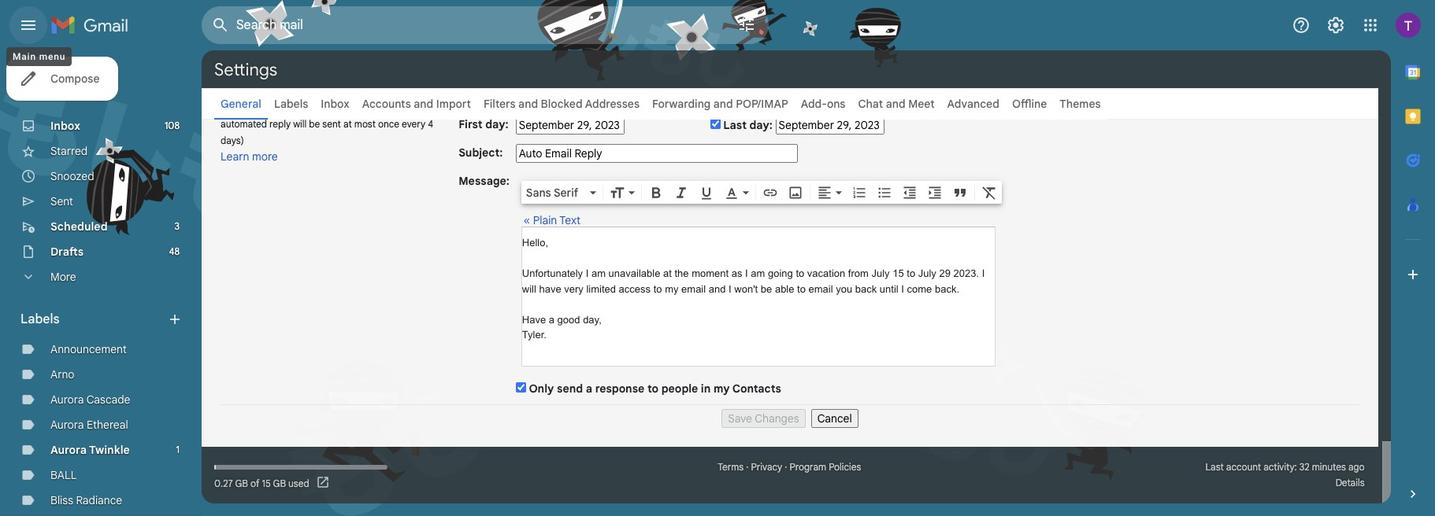Task type: locate. For each thing, give the bounding box(es) containing it.
1 · from the left
[[746, 462, 749, 473]]

details
[[1336, 477, 1365, 489]]

learn more link
[[221, 150, 278, 164]]

last day:
[[723, 118, 773, 132]]

1 horizontal spatial last
[[1206, 462, 1224, 473]]

vacation
[[807, 268, 845, 280]]

2 gb from the left
[[273, 478, 286, 490]]

and for forwarding
[[714, 97, 733, 111]]

blocked
[[541, 97, 583, 111]]

email
[[681, 283, 706, 295], [809, 283, 833, 295]]

underline ‪(⌘u)‬ image
[[699, 186, 714, 202]]

last inside last account activity: 32 minutes ago details
[[1206, 462, 1224, 473]]

good
[[557, 314, 580, 326]]

1 horizontal spatial labels
[[274, 97, 308, 111]]

2 email from the left
[[809, 283, 833, 295]]

search mail image
[[206, 11, 235, 39]]

2023.
[[954, 268, 979, 280]]

(sends
[[221, 85, 249, 97]]

to right access on the bottom of page
[[654, 283, 662, 295]]

at right 'sent'
[[343, 118, 352, 130]]

2 vertical spatial aurora
[[50, 444, 87, 458]]

footer
[[202, 460, 1379, 492]]

1 horizontal spatial at
[[663, 268, 672, 280]]

the
[[675, 268, 689, 280]]

a down (sends
[[221, 102, 226, 113]]

1 horizontal spatial reply
[[314, 85, 335, 97]]

0 vertical spatial be
[[309, 118, 320, 130]]

and down moment
[[709, 283, 726, 295]]

starred link
[[50, 144, 88, 158]]

0 vertical spatial at
[[343, 118, 352, 130]]

reply
[[314, 85, 335, 97], [269, 118, 291, 130]]

aurora
[[50, 393, 84, 407], [50, 418, 84, 432], [50, 444, 87, 458]]

message:
[[459, 174, 510, 188]]

will inside unfortunately i am unavailable at the moment as i am going to vacation from july 15 to july 29 2023. i will have very limited access to my email and i won't be able to email you back until i come back.
[[522, 283, 536, 295]]

1 vertical spatial last
[[1206, 462, 1224, 473]]

1 horizontal spatial gb
[[273, 478, 286, 490]]

0 horizontal spatial email
[[681, 283, 706, 295]]

gb left of on the bottom left
[[235, 478, 248, 490]]

0 vertical spatial you
[[291, 102, 307, 113]]

Last day: text field
[[776, 116, 884, 135]]

1 horizontal spatial am
[[751, 268, 765, 280]]

0 vertical spatial last
[[723, 118, 747, 132]]

insert image image
[[788, 185, 803, 201]]

3 aurora from the top
[[50, 444, 87, 458]]

unfortunately i am unavailable at the moment as i am going to vacation from july 15 to july 29 2023. i will have very limited access to my email and i won't be able to email you back until i come back.
[[522, 268, 985, 295]]

15 inside unfortunately i am unavailable at the moment as i am going to vacation from july 15 to july 29 2023. i will have very limited access to my email and i won't be able to email you back until i come back.
[[893, 268, 904, 280]]

only send a response to people in my contacts
[[529, 382, 781, 396]]

1 vertical spatial will
[[522, 283, 536, 295]]

be left "able"
[[761, 283, 772, 295]]

be left 'sent'
[[309, 118, 320, 130]]

15 up until
[[893, 268, 904, 280]]

0.27 gb of 15 gb used
[[214, 478, 309, 490]]

day:
[[485, 117, 509, 132], [750, 118, 773, 132]]

twinkle
[[89, 444, 130, 458]]

send
[[557, 382, 583, 396]]

italic ‪(⌘i)‬ image
[[673, 185, 689, 201]]

will
[[293, 118, 307, 130], [522, 283, 536, 295]]

0 horizontal spatial gb
[[235, 478, 248, 490]]

chat and meet link
[[858, 97, 935, 111]]

support image
[[1292, 16, 1311, 35]]

1 horizontal spatial be
[[761, 283, 772, 295]]

0 horizontal spatial be
[[309, 118, 320, 130]]

and up 4
[[414, 97, 433, 111]]

aurora up aurora twinkle
[[50, 418, 84, 432]]

aurora twinkle link
[[50, 444, 130, 458]]

import
[[436, 97, 471, 111]]

1 vertical spatial 15
[[262, 478, 271, 490]]

accounts
[[362, 97, 411, 111]]

first
[[459, 117, 483, 132]]

1 horizontal spatial you
[[836, 283, 852, 295]]

you right sends
[[291, 102, 307, 113]]

july up come
[[918, 268, 937, 280]]

0 horizontal spatial 15
[[262, 478, 271, 490]]

be inside "(sends an automated reply to incoming messages. if a contact sends you several messages, this automated reply will be sent at most once every 4 days) learn more"
[[309, 118, 320, 130]]

addresses
[[585, 97, 640, 111]]

automated down contact
[[221, 118, 267, 130]]

to left people
[[647, 382, 659, 396]]

None search field
[[202, 6, 769, 44]]

reply up the several
[[314, 85, 335, 97]]

to up the several
[[337, 85, 346, 97]]

contacts
[[732, 382, 781, 396]]

more
[[50, 270, 76, 284]]

messages.
[[390, 85, 436, 97]]

· right privacy
[[785, 462, 787, 473]]

0 horizontal spatial ·
[[746, 462, 749, 473]]

and
[[414, 97, 433, 111], [518, 97, 538, 111], [714, 97, 733, 111], [886, 97, 906, 111], [709, 283, 726, 295]]

a left good
[[549, 314, 555, 326]]

15 inside footer
[[262, 478, 271, 490]]

Vacation responder text field
[[522, 236, 995, 358]]

day: down pop/imap
[[750, 118, 773, 132]]

1 horizontal spatial inbox link
[[321, 97, 350, 111]]

gb left used
[[273, 478, 286, 490]]

will down labels link
[[293, 118, 307, 130]]

have
[[522, 314, 546, 326]]

inbox up starred link
[[50, 119, 80, 133]]

program
[[790, 462, 826, 473]]

1 horizontal spatial 15
[[893, 268, 904, 280]]

be
[[309, 118, 320, 130], [761, 283, 772, 295]]

and inside unfortunately i am unavailable at the moment as i am going to vacation from july 15 to july 29 2023. i will have very limited access to my email and i won't be able to email you back until i come back.
[[709, 283, 726, 295]]

tab list
[[1391, 50, 1435, 460]]

0 horizontal spatial day:
[[485, 117, 509, 132]]

labels left the several
[[274, 97, 308, 111]]

1 horizontal spatial inbox
[[321, 97, 350, 111]]

0 horizontal spatial inbox
[[50, 119, 80, 133]]

labels down more
[[20, 312, 60, 328]]

bliss radiance
[[50, 494, 122, 508]]

1 vertical spatial labels
[[20, 312, 60, 328]]

3
[[174, 221, 180, 232]]

i right 2023.
[[982, 268, 985, 280]]

1 vertical spatial aurora
[[50, 418, 84, 432]]

labels link
[[274, 97, 308, 111]]

gb
[[235, 478, 248, 490], [273, 478, 286, 490]]

at left the
[[663, 268, 672, 280]]

learn
[[221, 150, 249, 164]]

0 horizontal spatial my
[[665, 283, 679, 295]]

inbox inside labels navigation
[[50, 119, 80, 133]]

last right "last day:" option at the top of page
[[723, 118, 747, 132]]

main menu
[[13, 51, 66, 62]]

and right chat
[[886, 97, 906, 111]]

aurora up the ball link
[[50, 444, 87, 458]]

last for last day:
[[723, 118, 747, 132]]

day: down filters
[[485, 117, 509, 132]]

and up "last day:" option at the top of page
[[714, 97, 733, 111]]

you
[[291, 102, 307, 113], [836, 283, 852, 295]]

0 horizontal spatial at
[[343, 118, 352, 130]]

from
[[848, 268, 869, 280]]

offline
[[1012, 97, 1047, 111]]

0 vertical spatial inbox
[[321, 97, 350, 111]]

my down the
[[665, 283, 679, 295]]

1 horizontal spatial july
[[918, 268, 937, 280]]

labels for labels heading
[[20, 312, 60, 328]]

i right until
[[901, 283, 904, 295]]

navigation
[[221, 406, 1360, 429]]

my inside unfortunately i am unavailable at the moment as i am going to vacation from july 15 to july 29 2023. i will have very limited access to my email and i won't be able to email you back until i come back.
[[665, 283, 679, 295]]

automated up sends
[[265, 85, 311, 97]]

0 horizontal spatial labels
[[20, 312, 60, 328]]

and right filters
[[518, 97, 538, 111]]

1 vertical spatial you
[[836, 283, 852, 295]]

inbox link up 'sent'
[[321, 97, 350, 111]]

15 right of on the bottom left
[[262, 478, 271, 490]]

quote ‪(⌘⇧9)‬ image
[[952, 185, 968, 201]]

will left have
[[522, 283, 536, 295]]

0 vertical spatial 15
[[893, 268, 904, 280]]

last account activity: 32 minutes ago details
[[1206, 462, 1365, 489]]

program policies link
[[790, 462, 861, 473]]

aurora down 'arno'
[[50, 393, 84, 407]]

you inside "(sends an automated reply to incoming messages. if a contact sends you several messages, this automated reply will be sent at most once every 4 days) learn more"
[[291, 102, 307, 113]]

a right send
[[586, 382, 592, 396]]

0 vertical spatial my
[[665, 283, 679, 295]]

privacy link
[[751, 462, 782, 473]]

0 vertical spatial reply
[[314, 85, 335, 97]]

day: for last day:
[[750, 118, 773, 132]]

first day:
[[459, 117, 509, 132]]

0 horizontal spatial you
[[291, 102, 307, 113]]

you down from
[[836, 283, 852, 295]]

am up won't
[[751, 268, 765, 280]]

0 vertical spatial will
[[293, 118, 307, 130]]

0 horizontal spatial a
[[221, 102, 226, 113]]

advanced search options image
[[731, 9, 763, 40]]

1 vertical spatial inbox link
[[50, 119, 80, 133]]

Subject text field
[[516, 144, 798, 163]]

announcement
[[50, 343, 127, 357]]

0 horizontal spatial last
[[723, 118, 747, 132]]

0 vertical spatial labels
[[274, 97, 308, 111]]

Last day: checkbox
[[710, 119, 721, 129]]

of
[[251, 478, 259, 490]]

details link
[[1336, 477, 1365, 489]]

email down vacation
[[809, 283, 833, 295]]

my right in
[[714, 382, 730, 396]]

have
[[539, 283, 561, 295]]

inbox up 'sent'
[[321, 97, 350, 111]]

contact
[[228, 102, 261, 113]]

1 vertical spatial at
[[663, 268, 672, 280]]

last
[[723, 118, 747, 132], [1206, 462, 1224, 473]]

0 vertical spatial aurora
[[50, 393, 84, 407]]

subject:
[[459, 146, 503, 160]]

0 horizontal spatial july
[[872, 268, 890, 280]]

to
[[337, 85, 346, 97], [796, 268, 804, 280], [907, 268, 915, 280], [654, 283, 662, 295], [797, 283, 806, 295], [647, 382, 659, 396]]

july up until
[[872, 268, 890, 280]]

terms
[[718, 462, 744, 473]]

1 horizontal spatial email
[[809, 283, 833, 295]]

1 vertical spatial be
[[761, 283, 772, 295]]

1 horizontal spatial ·
[[785, 462, 787, 473]]

labels for labels link
[[274, 97, 308, 111]]

1 horizontal spatial a
[[549, 314, 555, 326]]

0 horizontal spatial will
[[293, 118, 307, 130]]

1 vertical spatial reply
[[269, 118, 291, 130]]

108
[[165, 120, 180, 132]]

labels navigation
[[0, 50, 202, 517]]

1 horizontal spatial day:
[[750, 118, 773, 132]]

2 · from the left
[[785, 462, 787, 473]]

inbox link up starred link
[[50, 119, 80, 133]]

snoozed link
[[50, 169, 94, 184]]

last left account
[[1206, 462, 1224, 473]]

email down the
[[681, 283, 706, 295]]

Only send a response to people in my Contacts checkbox
[[516, 383, 526, 393]]

hello,
[[522, 237, 548, 249]]

sans serif
[[526, 186, 578, 200]]

follow link to manage storage image
[[316, 476, 331, 492]]

more button
[[0, 265, 189, 290]]

0 vertical spatial a
[[221, 102, 226, 113]]

main menu image
[[19, 16, 38, 35]]

2 vertical spatial a
[[586, 382, 592, 396]]

compose button
[[6, 57, 119, 101]]

at
[[343, 118, 352, 130], [663, 268, 672, 280]]

aurora ethereal
[[50, 418, 128, 432]]

15
[[893, 268, 904, 280], [262, 478, 271, 490]]

chat
[[858, 97, 883, 111]]

2 aurora from the top
[[50, 418, 84, 432]]

2 am from the left
[[751, 268, 765, 280]]

1 vertical spatial a
[[549, 314, 555, 326]]

reply down sends
[[269, 118, 291, 130]]

Search mail text field
[[236, 17, 693, 33]]

ons
[[827, 97, 846, 111]]

0 horizontal spatial reply
[[269, 118, 291, 130]]

1 aurora from the top
[[50, 393, 84, 407]]

2 horizontal spatial a
[[586, 382, 592, 396]]

« plain text
[[524, 213, 581, 228]]

1 horizontal spatial will
[[522, 283, 536, 295]]

0 horizontal spatial am
[[592, 268, 606, 280]]

1 vertical spatial my
[[714, 382, 730, 396]]

bliss radiance link
[[50, 494, 122, 508]]

am
[[592, 268, 606, 280], [751, 268, 765, 280]]

indent more ‪(⌘])‬ image
[[927, 185, 943, 201]]

add-ons
[[801, 97, 846, 111]]

· right terms
[[746, 462, 749, 473]]

will inside "(sends an automated reply to incoming messages. if a contact sends you several messages, this automated reply will be sent at most once every 4 days) learn more"
[[293, 118, 307, 130]]

1 vertical spatial inbox
[[50, 119, 80, 133]]

am up limited
[[592, 268, 606, 280]]

days)
[[221, 135, 244, 147]]

response
[[595, 382, 645, 396]]

formatting options toolbar
[[521, 181, 1002, 204]]

labels inside labels navigation
[[20, 312, 60, 328]]



Task type: describe. For each thing, give the bounding box(es) containing it.
footer containing terms
[[202, 460, 1379, 492]]

i right as
[[745, 268, 748, 280]]

a inside the have a good day, tyler.
[[549, 314, 555, 326]]

incoming
[[349, 85, 388, 97]]

scheduled
[[50, 220, 108, 234]]

compose
[[50, 72, 100, 86]]

forwarding and pop/imap
[[652, 97, 788, 111]]

back.
[[935, 283, 959, 295]]

0 vertical spatial automated
[[265, 85, 311, 97]]

general link
[[221, 97, 261, 111]]

bulleted list ‪(⌘⇧8)‬ image
[[877, 185, 892, 201]]

1 horizontal spatial my
[[714, 382, 730, 396]]

save
[[728, 412, 752, 426]]

accounts and import
[[362, 97, 471, 111]]

remove formatting ‪(⌘\)‬ image
[[981, 185, 997, 201]]

and for chat
[[886, 97, 906, 111]]

aurora twinkle
[[50, 444, 130, 458]]

0 horizontal spatial inbox link
[[50, 119, 80, 133]]

be inside unfortunately i am unavailable at the moment as i am going to vacation from july 15 to july 29 2023. i will have very limited access to my email and i won't be able to email you back until i come back.
[[761, 283, 772, 295]]

general
[[221, 97, 261, 111]]

starred
[[50, 144, 88, 158]]

numbered list ‪(⌘⇧7)‬ image
[[851, 185, 867, 201]]

in
[[701, 382, 711, 396]]

terms link
[[718, 462, 744, 473]]

day,
[[583, 314, 602, 326]]

minutes
[[1312, 462, 1346, 473]]

unavailable
[[609, 268, 660, 280]]

announcement link
[[50, 343, 127, 357]]

radiance
[[76, 494, 122, 508]]

policies
[[829, 462, 861, 473]]

used
[[288, 478, 309, 490]]

last for last account activity: 32 minutes ago details
[[1206, 462, 1224, 473]]

ethereal
[[87, 418, 128, 432]]

aurora for aurora ethereal
[[50, 418, 84, 432]]

advanced
[[947, 97, 1000, 111]]

settings
[[214, 59, 277, 80]]

forwarding
[[652, 97, 711, 111]]

privacy
[[751, 462, 782, 473]]

most
[[354, 118, 376, 130]]

sends
[[263, 102, 289, 113]]

and for filters
[[518, 97, 538, 111]]

to right "able"
[[797, 283, 806, 295]]

terms · privacy · program policies
[[718, 462, 861, 473]]

day: for first day:
[[485, 117, 509, 132]]

won't
[[734, 283, 758, 295]]

very
[[564, 283, 584, 295]]

ago
[[1349, 462, 1365, 473]]

you inside unfortunately i am unavailable at the moment as i am going to vacation from july 15 to july 29 2023. i will have very limited access to my email and i won't be able to email you back until i come back.
[[836, 283, 852, 295]]

filters
[[484, 97, 516, 111]]

First day: text field
[[516, 116, 625, 135]]

aurora for aurora cascade
[[50, 393, 84, 407]]

as
[[732, 268, 742, 280]]

add-ons link
[[801, 97, 846, 111]]

forwarding and pop/imap link
[[652, 97, 788, 111]]

1 email from the left
[[681, 283, 706, 295]]

2 july from the left
[[918, 268, 937, 280]]

to right going on the bottom of the page
[[796, 268, 804, 280]]

indent less ‪(⌘[)‬ image
[[902, 185, 918, 201]]

1 vertical spatial automated
[[221, 118, 267, 130]]

activity:
[[1264, 462, 1297, 473]]

account
[[1226, 462, 1261, 473]]

sent link
[[50, 195, 73, 209]]

scheduled link
[[50, 220, 108, 234]]

a inside "(sends an automated reply to incoming messages. if a contact sends you several messages, this automated reply will be sent at most once every 4 days) learn more"
[[221, 102, 226, 113]]

unfortunately
[[522, 268, 583, 280]]

i up limited
[[586, 268, 589, 280]]

add-
[[801, 97, 827, 111]]

chat and meet
[[858, 97, 935, 111]]

sans serif option
[[523, 185, 587, 201]]

cascade
[[86, 393, 130, 407]]

drafts
[[50, 245, 84, 259]]

drafts link
[[50, 245, 84, 259]]

aurora cascade link
[[50, 393, 130, 407]]

advanced link
[[947, 97, 1000, 111]]

at inside "(sends an automated reply to incoming messages. if a contact sends you several messages, this automated reply will be sent at most once every 4 days) learn more"
[[343, 118, 352, 130]]

changes
[[755, 412, 799, 426]]

menu
[[39, 51, 66, 62]]

1 gb from the left
[[235, 478, 248, 490]]

inbox for left the inbox link
[[50, 119, 80, 133]]

only
[[529, 382, 554, 396]]

labels heading
[[20, 312, 167, 328]]

limited
[[586, 283, 616, 295]]

to inside "(sends an automated reply to incoming messages. if a contact sends you several messages, this automated reply will be sent at most once every 4 days) learn more"
[[337, 85, 346, 97]]

every
[[402, 118, 426, 130]]

aurora ethereal link
[[50, 418, 128, 432]]

bold ‪(⌘b)‬ image
[[648, 185, 664, 201]]

i left won't
[[729, 283, 732, 295]]

32
[[1300, 462, 1310, 473]]

and for accounts
[[414, 97, 433, 111]]

at inside unfortunately i am unavailable at the moment as i am going to vacation from july 15 to july 29 2023. i will have very limited access to my email and i won't be able to email you back until i come back.
[[663, 268, 672, 280]]

meet
[[908, 97, 935, 111]]

navigation containing save changes
[[221, 406, 1360, 429]]

inbox for the inbox link to the top
[[321, 97, 350, 111]]

cancel button
[[811, 410, 858, 429]]

4
[[428, 118, 433, 130]]

ball
[[50, 469, 77, 483]]

1 july from the left
[[872, 268, 890, 280]]

1 am from the left
[[592, 268, 606, 280]]

link ‪(⌘k)‬ image
[[762, 185, 778, 201]]

save changes button
[[722, 410, 806, 429]]

if
[[438, 85, 444, 97]]

accounts and import link
[[362, 97, 471, 111]]

aurora for aurora twinkle
[[50, 444, 87, 458]]

an
[[252, 85, 262, 97]]

1
[[176, 444, 180, 456]]

filters and blocked addresses link
[[484, 97, 640, 111]]

arno link
[[50, 368, 74, 382]]

29
[[939, 268, 951, 280]]

themes link
[[1060, 97, 1101, 111]]

people
[[661, 382, 698, 396]]

aurora cascade
[[50, 393, 130, 407]]

0 vertical spatial inbox link
[[321, 97, 350, 111]]

to up come
[[907, 268, 915, 280]]

settings image
[[1327, 16, 1345, 35]]

gmail image
[[50, 9, 136, 41]]

sent
[[322, 118, 341, 130]]

have a good day, tyler.
[[522, 314, 602, 341]]



Task type: vqa. For each thing, say whether or not it's contained in the screenshot.
leftmost email
yes



